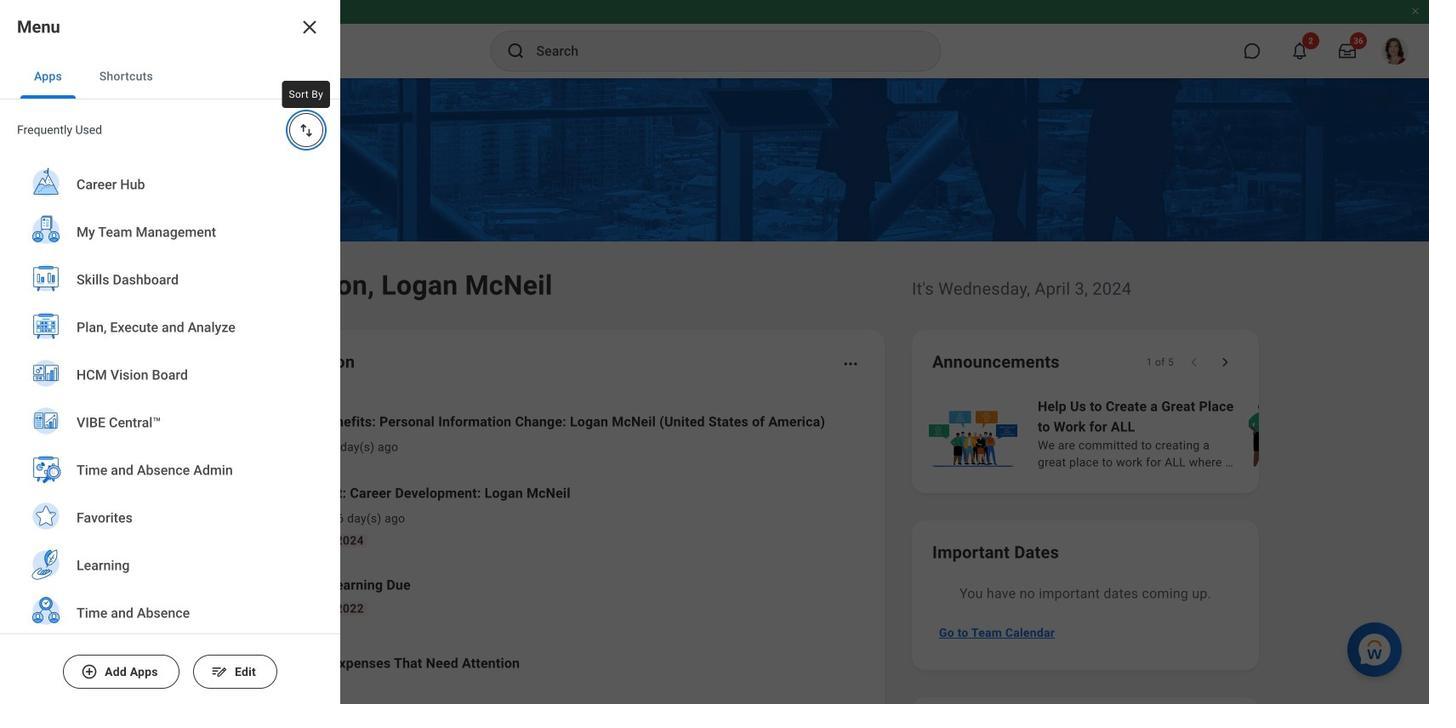 Task type: locate. For each thing, give the bounding box(es) containing it.
inbox large image
[[1339, 43, 1356, 60]]

plus circle image
[[81, 664, 98, 681]]

banner
[[0, 0, 1429, 78]]

notifications large image
[[1292, 43, 1309, 60]]

status
[[1147, 356, 1174, 369]]

list
[[0, 161, 340, 705], [926, 395, 1429, 473], [191, 398, 864, 698]]

x image
[[300, 17, 320, 37]]

global navigation dialog
[[0, 0, 340, 705]]

sort image
[[298, 122, 315, 139]]

main content
[[0, 78, 1429, 705]]

search image
[[506, 41, 526, 61]]

tab list
[[0, 54, 340, 100]]



Task type: vqa. For each thing, say whether or not it's contained in the screenshot.
STATUS
yes



Task type: describe. For each thing, give the bounding box(es) containing it.
profile logan mcneil element
[[1372, 32, 1419, 70]]

chevron right small image
[[1217, 354, 1234, 371]]

dashboard expenses image
[[215, 651, 241, 676]]

chevron left small image
[[1186, 354, 1203, 371]]

text edit image
[[211, 664, 228, 681]]

close environment banner image
[[1411, 6, 1421, 16]]



